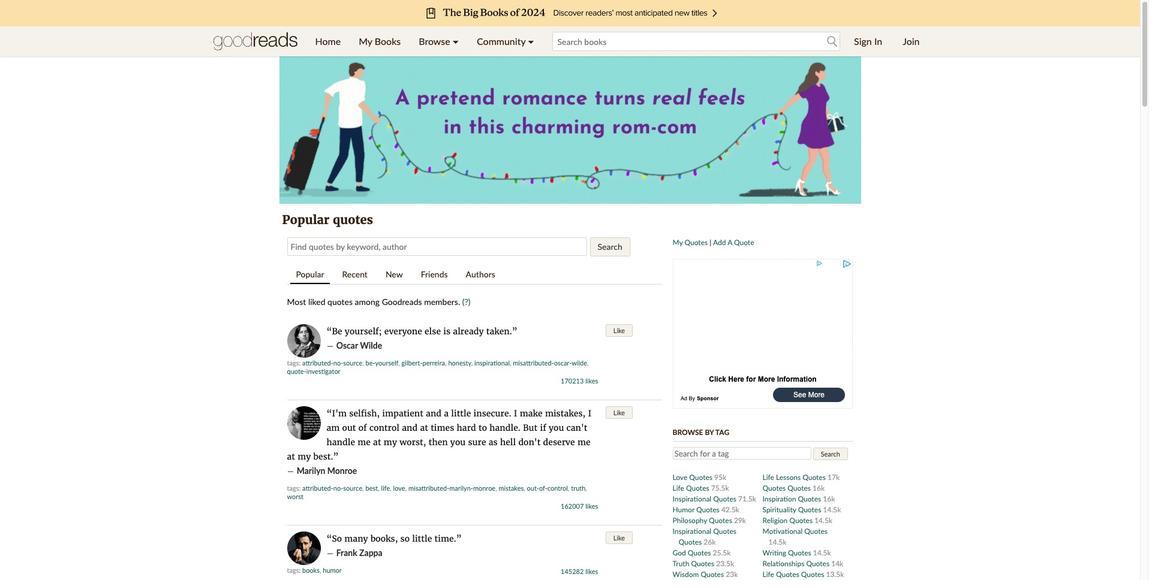 Task type: describe. For each thing, give the bounding box(es) containing it.
29k
[[735, 516, 747, 525]]

0 vertical spatial life
[[763, 473, 775, 482]]

my books
[[359, 35, 401, 47]]

misattributed- inside tags: attributed-no-source , be-yourself , gilbert-perreira , honesty , inspirational , misattributed-oscar-wilde , quote-investigator 170213 likes
[[513, 359, 554, 367]]

humor
[[323, 567, 342, 575]]

, left out-
[[524, 485, 526, 493]]

relationships
[[763, 560, 805, 569]]

1 horizontal spatial my
[[384, 437, 397, 448]]

writing quotes link
[[763, 549, 814, 558]]

love quotes 95k life quotes 75.5k inspirational quotes 71.5k humor quotes 42.5k philosophy quotes 29k
[[673, 473, 757, 525]]

love
[[673, 473, 688, 482]]

sign
[[855, 35, 872, 47]]

insecure.
[[474, 409, 512, 419]]

3 likes from the top
[[586, 568, 598, 576]]

quotes up motivational quotes link
[[790, 516, 813, 525]]

popular quotes
[[282, 212, 373, 227]]

spirituality
[[763, 506, 797, 515]]

|
[[710, 238, 712, 247]]

"i'm
[[327, 409, 347, 419]]

menu containing home
[[306, 26, 543, 56]]

quote-
[[287, 368, 307, 376]]

25.5k
[[713, 549, 731, 558]]

community ▾
[[477, 35, 534, 47]]

Search books text field
[[552, 32, 841, 51]]

0 vertical spatial at
[[420, 423, 428, 434]]

best."
[[314, 452, 339, 463]]

, left mistakes
[[496, 485, 497, 493]]

truth
[[673, 560, 690, 569]]

tags: books , humor
[[287, 567, 342, 575]]

quotes down 23.5k
[[701, 570, 724, 579]]

spirituality quotes link
[[763, 506, 824, 515]]

browse for browse by tag
[[673, 428, 704, 437]]

relationships quotes link
[[763, 560, 832, 569]]

3 tags: from the top
[[287, 567, 301, 575]]

1 i from the left
[[514, 409, 518, 419]]

taken."
[[487, 326, 518, 337]]

95k
[[715, 473, 727, 482]]

honesty
[[449, 359, 472, 367]]

be-yourself link
[[366, 359, 399, 367]]

already
[[453, 326, 484, 337]]

oscar wilde image
[[287, 325, 321, 358]]

browse ▾ button
[[410, 26, 468, 56]]

(?)
[[463, 297, 471, 307]]

most liked quotes among goodreads members. (?)
[[287, 297, 471, 307]]

(?) link
[[463, 297, 471, 307]]

honesty link
[[449, 359, 472, 367]]

home link
[[306, 26, 350, 56]]

145282
[[561, 568, 584, 576]]

75.5k
[[712, 484, 730, 493]]

14.5k up writing
[[769, 538, 787, 547]]

quotes down love quotes link
[[687, 484, 710, 493]]

oscar
[[337, 341, 358, 351]]

, left inspirational
[[472, 359, 473, 367]]

"i'm selfish, impatient and a little insecure. i make mistakes, i am out of control and at times hard to handle. but if you can't handle me at my worst, then you sure as hell don't deserve me at my best." ― marilyn monroe
[[287, 409, 592, 477]]

humor
[[673, 506, 695, 515]]

handle
[[327, 437, 355, 448]]

inspirational link
[[475, 359, 510, 367]]

books link
[[302, 567, 320, 575]]

life link
[[381, 485, 390, 493]]

23k
[[726, 570, 738, 579]]

wilde
[[572, 359, 588, 367]]

, up 162007 likes link
[[586, 485, 587, 493]]

books
[[302, 567, 320, 575]]

impatient
[[382, 409, 424, 419]]

― inside "so many books, so little time." ― frank zappa
[[327, 549, 334, 559]]

quotes down inspiration quotes link at the bottom
[[799, 506, 822, 515]]

17k
[[828, 473, 840, 482]]

170213 likes link
[[561, 377, 598, 385]]

of-
[[539, 485, 548, 493]]

14k
[[832, 560, 844, 569]]

deserve
[[543, 437, 575, 448]]

truth link
[[571, 485, 586, 493]]

can't
[[567, 423, 588, 434]]

my quotes | add a quote
[[673, 238, 755, 247]]

quotes left 17k
[[803, 473, 826, 482]]

life quotes quotes link
[[763, 570, 827, 579]]

14.5k down 17k
[[824, 506, 842, 515]]

lessons
[[777, 473, 801, 482]]

, left love link
[[390, 485, 392, 493]]

1 horizontal spatial at
[[373, 437, 381, 448]]

quotes up wisdom quotes link
[[692, 560, 715, 569]]

philosophy quotes link
[[673, 516, 735, 525]]

religion
[[763, 516, 788, 525]]

quotes up truth quotes link
[[688, 549, 711, 558]]

add a quote link
[[714, 238, 755, 247]]

Search for a tag text field
[[673, 448, 812, 460]]

tags: attributed-no-source , best , life , love , misattributed-marilyn-monroe , mistakes , out-of-control , truth , worst 162007 likes
[[287, 485, 598, 511]]

▾ for browse ▾
[[453, 35, 459, 47]]

71.5k
[[739, 495, 757, 504]]

new
[[386, 269, 403, 280]]

likes inside tags: attributed-no-source , be-yourself , gilbert-perreira , honesty , inspirational , misattributed-oscar-wilde , quote-investigator 170213 likes
[[586, 377, 598, 385]]

wilde
[[360, 341, 382, 351]]

out-
[[527, 485, 539, 493]]

1 vertical spatial and
[[402, 423, 418, 434]]

hell
[[500, 437, 516, 448]]

"be
[[327, 326, 342, 337]]

investigator
[[307, 368, 341, 376]]

like link for "so many books, so little time."
[[606, 532, 633, 545]]

quotes down religion quotes link
[[805, 527, 828, 536]]

goodreads
[[382, 297, 422, 307]]

quotes down relationships quotes link
[[802, 570, 825, 579]]

tags: for "be yourself; everyone else is already taken."
[[287, 359, 301, 367]]

god
[[673, 549, 686, 558]]

170213
[[561, 377, 584, 385]]

Search for books to add to your shelves search field
[[552, 32, 841, 51]]

my books link
[[350, 26, 410, 56]]

like link for "i'm selfish, impatient and a little insecure. i make mistakes, i am out of control and at times hard to handle. but if you can't handle me at my worst, then you sure as hell don't deserve me at my best."
[[606, 407, 633, 419]]

▾ for community ▾
[[528, 35, 534, 47]]

browse ▾
[[419, 35, 459, 47]]

1 horizontal spatial you
[[549, 423, 564, 434]]

quotes quotes link
[[763, 484, 813, 493]]

gilbert-perreira link
[[402, 359, 445, 367]]

quotes down "life lessons quotes" link
[[788, 484, 811, 493]]

if
[[540, 423, 547, 434]]

liked
[[308, 297, 326, 307]]

26k
[[704, 538, 716, 547]]

many
[[345, 534, 368, 545]]

little inside "i'm selfish, impatient and a little insecure. i make mistakes, i am out of control and at times hard to handle. but if you can't handle me at my worst, then you sure as hell don't deserve me at my best." ― marilyn monroe
[[451, 409, 471, 419]]

misattributed- inside tags: attributed-no-source , best , life , love , misattributed-marilyn-monroe , mistakes , out-of-control , truth , worst 162007 likes
[[409, 485, 450, 493]]

in
[[875, 35, 883, 47]]

frank zappa image
[[287, 532, 321, 566]]

attributed-no-source link for "i'm selfish, impatient and a little insecure. i make mistakes, i am out of control and at times hard to handle. but if you can't handle me at my worst, then you sure as hell don't deserve me at my best."
[[302, 485, 363, 493]]

quote-investigator link
[[287, 368, 341, 376]]

by
[[705, 428, 714, 437]]

wisdom
[[673, 570, 699, 579]]

14.5k up 13.5k
[[814, 549, 832, 558]]

wisdom quotes link
[[673, 570, 726, 579]]

browse for browse ▾
[[419, 35, 451, 47]]

source for selfish,
[[343, 485, 363, 493]]

inspirational quotes link
[[673, 495, 739, 504]]



Task type: locate. For each thing, give the bounding box(es) containing it.
2 inspirational from the top
[[673, 527, 712, 536]]

most
[[287, 297, 306, 307]]

inspirational inside love quotes 95k life quotes 75.5k inspirational quotes 71.5k humor quotes 42.5k philosophy quotes 29k
[[673, 495, 712, 504]]

marilyn
[[297, 466, 326, 477]]

1 vertical spatial control
[[548, 485, 568, 493]]

like for "be yourself; everyone else is already taken."
[[614, 327, 625, 335]]

advertisement element
[[279, 54, 861, 204], [673, 259, 853, 409]]

quotes left 14k
[[807, 560, 830, 569]]

out-of-control link
[[527, 485, 568, 493]]

0 vertical spatial my
[[384, 437, 397, 448]]

0 vertical spatial source
[[343, 359, 363, 367]]

attributed- down marilyn
[[302, 485, 334, 493]]

1 attributed- from the top
[[302, 359, 334, 367]]

0 horizontal spatial i
[[514, 409, 518, 419]]

community ▾ button
[[468, 26, 543, 56]]

motivational quotes link
[[763, 527, 828, 536]]

source inside tags: attributed-no-source , be-yourself , gilbert-perreira , honesty , inspirational , misattributed-oscar-wilde , quote-investigator 170213 likes
[[343, 359, 363, 367]]

worst
[[287, 493, 304, 501]]

1 tags: from the top
[[287, 359, 301, 367]]

16k down "life lessons quotes" link
[[813, 484, 825, 493]]

love quotes link
[[673, 473, 715, 482]]

2 horizontal spatial at
[[420, 423, 428, 434]]

,
[[363, 359, 364, 367], [399, 359, 400, 367], [445, 359, 447, 367], [472, 359, 473, 367], [510, 359, 512, 367], [588, 359, 589, 367], [363, 485, 364, 493], [378, 485, 380, 493], [390, 485, 392, 493], [405, 485, 407, 493], [496, 485, 497, 493], [524, 485, 526, 493], [568, 485, 570, 493], [586, 485, 587, 493], [320, 567, 321, 575]]

control left truth
[[548, 485, 568, 493]]

1 vertical spatial no-
[[334, 485, 343, 493]]

mistakes,
[[545, 409, 586, 419]]

1 vertical spatial you
[[451, 437, 466, 448]]

0 vertical spatial attributed-no-source link
[[302, 359, 363, 367]]

no- inside tags: attributed-no-source , best , life , love , misattributed-marilyn-monroe , mistakes , out-of-control , truth , worst 162007 likes
[[334, 485, 343, 493]]

1 vertical spatial attributed-
[[302, 485, 334, 493]]

source for yourself;
[[343, 359, 363, 367]]

control inside tags: attributed-no-source , best , life , love , misattributed-marilyn-monroe , mistakes , out-of-control , truth , worst 162007 likes
[[548, 485, 568, 493]]

control inside "i'm selfish, impatient and a little insecure. i make mistakes, i am out of control and at times hard to handle. but if you can't handle me at my worst, then you sure as hell don't deserve me at my best." ― marilyn monroe
[[370, 423, 400, 434]]

oscar-
[[554, 359, 572, 367]]

tags: attributed-no-source , be-yourself , gilbert-perreira , honesty , inspirational , misattributed-oscar-wilde , quote-investigator 170213 likes
[[287, 359, 598, 385]]

no- down monroe
[[334, 485, 343, 493]]

i left "make"
[[514, 409, 518, 419]]

, left the humor link at the bottom of the page
[[320, 567, 321, 575]]

1 inspirational from the top
[[673, 495, 712, 504]]

0 vertical spatial little
[[451, 409, 471, 419]]

misattributed- right love link
[[409, 485, 450, 493]]

monroe
[[328, 466, 357, 477]]

inspirational
[[475, 359, 510, 367]]

i right mistakes,
[[588, 409, 592, 419]]

like for "so many books, so little time."
[[614, 535, 625, 543]]

0 vertical spatial attributed-
[[302, 359, 334, 367]]

1 vertical spatial little
[[412, 534, 432, 545]]

my quotes link
[[673, 238, 708, 247]]

― down "be on the bottom left of page
[[327, 341, 334, 352]]

0 horizontal spatial browse
[[419, 35, 451, 47]]

misattributed-marilyn-monroe link
[[409, 485, 496, 493]]

attributed-no-source link for "be yourself; everyone else is already taken."
[[302, 359, 363, 367]]

best
[[366, 485, 378, 493]]

1 vertical spatial source
[[343, 485, 363, 493]]

me down can't
[[578, 437, 591, 448]]

life left lessons
[[763, 473, 775, 482]]

14.5k up motivational quotes link
[[815, 516, 833, 525]]

likes right 145282
[[586, 568, 598, 576]]

0 horizontal spatial little
[[412, 534, 432, 545]]

None submit
[[590, 238, 631, 257], [813, 448, 849, 461], [590, 238, 631, 257], [813, 448, 849, 461]]

1 source from the top
[[343, 359, 363, 367]]

, left gilbert-
[[399, 359, 400, 367]]

0 vertical spatial inspirational
[[673, 495, 712, 504]]

1 vertical spatial misattributed-
[[409, 485, 450, 493]]

1 horizontal spatial control
[[548, 485, 568, 493]]

marilyn-
[[450, 485, 473, 493]]

religion quotes link
[[763, 516, 815, 525]]

quotes right "liked"
[[328, 297, 353, 307]]

likes
[[586, 377, 598, 385], [586, 503, 598, 511], [586, 568, 598, 576]]

1 horizontal spatial me
[[578, 437, 591, 448]]

3 like from the top
[[614, 535, 625, 543]]

you down hard at bottom
[[451, 437, 466, 448]]

1 horizontal spatial little
[[451, 409, 471, 419]]

life down the relationships
[[763, 570, 775, 579]]

inspirational down life quotes link
[[673, 495, 712, 504]]

gilbert-
[[402, 359, 423, 367]]

quotes up life quotes link
[[690, 473, 713, 482]]

0 vertical spatial control
[[370, 423, 400, 434]]

1 vertical spatial likes
[[586, 503, 598, 511]]

quotes up recent on the left top
[[333, 212, 373, 227]]

2 no- from the top
[[334, 485, 343, 493]]

hard
[[457, 423, 476, 434]]

little right so at the left bottom of page
[[412, 534, 432, 545]]

2 likes from the top
[[586, 503, 598, 511]]

2 attributed-no-source link from the top
[[302, 485, 363, 493]]

0 vertical spatial ―
[[327, 341, 334, 352]]

my for my quotes | add a quote
[[673, 238, 683, 247]]

likes right 162007
[[586, 503, 598, 511]]

inspirational quotes quotes link
[[673, 527, 737, 547]]

monroe
[[473, 485, 496, 493]]

1 vertical spatial like
[[614, 409, 625, 417]]

tags: inside tags: attributed-no-source , be-yourself , gilbert-perreira , honesty , inspirational , misattributed-oscar-wilde , quote-investigator 170213 likes
[[287, 359, 301, 367]]

1 horizontal spatial misattributed-
[[513, 359, 554, 367]]

sign in link
[[846, 26, 892, 56]]

my left worst,
[[384, 437, 397, 448]]

likes right 170213
[[586, 377, 598, 385]]

13.5k
[[827, 570, 845, 579]]

and
[[426, 409, 442, 419], [402, 423, 418, 434]]

3 like link from the top
[[606, 532, 633, 545]]

life quotes link
[[673, 484, 712, 493]]

quotes down the relationships
[[777, 570, 800, 579]]

join link
[[894, 26, 929, 56]]

1 vertical spatial quotes
[[328, 297, 353, 307]]

162007
[[561, 503, 584, 511]]

friends
[[421, 269, 448, 280]]

little
[[451, 409, 471, 419], [412, 534, 432, 545]]

1 likes from the top
[[586, 377, 598, 385]]

, left be-
[[363, 359, 364, 367]]

my for my books
[[359, 35, 372, 47]]

my inside menu
[[359, 35, 372, 47]]

2 vertical spatial life
[[763, 570, 775, 579]]

"so many books, so little time." ― frank zappa
[[327, 534, 462, 559]]

attributed-no-source link up investigator
[[302, 359, 363, 367]]

browse left 'by'
[[673, 428, 704, 437]]

tags: inside tags: attributed-no-source , best , life , love , misattributed-marilyn-monroe , mistakes , out-of-control , truth , worst 162007 likes
[[287, 485, 301, 493]]

at down i'm selfish, impatient and a little insecure. i make mistakes, i am out of control image
[[287, 452, 295, 463]]

tags: left the books
[[287, 567, 301, 575]]

source inside tags: attributed-no-source , best , life , love , misattributed-marilyn-monroe , mistakes , out-of-control , truth , worst 162007 likes
[[343, 485, 363, 493]]

like for "i'm selfish, impatient and a little insecure. i make mistakes, i am out of control and at times hard to handle. but if you can't handle me at my worst, then you sure as hell don't deserve me at my best."
[[614, 409, 625, 417]]

1 vertical spatial attributed-no-source link
[[302, 485, 363, 493]]

life
[[381, 485, 390, 493]]

0 vertical spatial popular
[[282, 212, 330, 227]]

little right a
[[451, 409, 471, 419]]

▾ left the community
[[453, 35, 459, 47]]

2 source from the top
[[343, 485, 363, 493]]

0 vertical spatial likes
[[586, 377, 598, 385]]

tags: up quote-
[[287, 359, 301, 367]]

1 horizontal spatial ▾
[[528, 35, 534, 47]]

no- inside tags: attributed-no-source , be-yourself , gilbert-perreira , honesty , inspirational , misattributed-oscar-wilde , quote-investigator 170213 likes
[[334, 359, 343, 367]]

0 vertical spatial 16k
[[813, 484, 825, 493]]

0 horizontal spatial my
[[359, 35, 372, 47]]

tags: up the "worst" link
[[287, 485, 301, 493]]

2 ▾ from the left
[[528, 35, 534, 47]]

attributed- up quote-investigator link
[[302, 359, 334, 367]]

humor quotes link
[[673, 506, 722, 515]]

1 horizontal spatial and
[[426, 409, 442, 419]]

1 vertical spatial popular
[[296, 269, 324, 280]]

1 vertical spatial my
[[673, 238, 683, 247]]

like link for "be yourself; everyone else is already taken."
[[606, 325, 633, 337]]

2 attributed- from the top
[[302, 485, 334, 493]]

▾ inside popup button
[[453, 35, 459, 47]]

browse
[[419, 35, 451, 47], [673, 428, 704, 437]]

tags: for "i'm selfish, impatient and a little insecure. i make mistakes, i am out of control and at times hard to handle. but if you can't handle me at my worst, then you sure as hell don't deserve me at my best."
[[287, 485, 301, 493]]

1 vertical spatial browse
[[673, 428, 704, 437]]

0 vertical spatial like link
[[606, 325, 633, 337]]

is
[[444, 326, 451, 337]]

attributed-no-source link down monroe
[[302, 485, 363, 493]]

my up marilyn
[[298, 452, 311, 463]]

0 horizontal spatial me
[[358, 437, 371, 448]]

members.
[[424, 297, 460, 307]]

make
[[520, 409, 543, 419]]

no- up investigator
[[334, 359, 343, 367]]

0 vertical spatial browse
[[419, 35, 451, 47]]

1 vertical spatial inspirational
[[673, 527, 712, 536]]

little inside "so many books, so little time." ― frank zappa
[[412, 534, 432, 545]]

― inside "i'm selfish, impatient and a little insecure. i make mistakes, i am out of control and at times hard to handle. but if you can't handle me at my worst, then you sure as hell don't deserve me at my best." ― marilyn monroe
[[287, 466, 294, 477]]

popular for popular quotes
[[282, 212, 330, 227]]

1 vertical spatial life
[[673, 484, 685, 493]]

0 vertical spatial no-
[[334, 359, 343, 367]]

no-
[[334, 359, 343, 367], [334, 485, 343, 493]]

time."
[[435, 534, 462, 545]]

i'm selfish, impatient and a little insecure. i make mistakes, i am out of control image
[[287, 407, 321, 451]]

authors link
[[460, 266, 502, 283]]

me down of
[[358, 437, 371, 448]]

1 vertical spatial advertisement element
[[673, 259, 853, 409]]

1 attributed-no-source link from the top
[[302, 359, 363, 367]]

0 vertical spatial and
[[426, 409, 442, 419]]

books
[[375, 35, 401, 47]]

0 vertical spatial quotes
[[333, 212, 373, 227]]

16k
[[813, 484, 825, 493], [824, 495, 836, 504]]

16k down 17k
[[824, 495, 836, 504]]

quotes up god quotes 'link'
[[679, 538, 702, 547]]

0 horizontal spatial and
[[402, 423, 418, 434]]

0 vertical spatial my
[[359, 35, 372, 47]]

quotes down inspirational quotes 'link'
[[697, 506, 720, 515]]

"so
[[327, 534, 342, 545]]

inspirational inside inspirational quotes quotes
[[673, 527, 712, 536]]

quotes down 75.5k
[[714, 495, 737, 504]]

1 horizontal spatial my
[[673, 238, 683, 247]]

, left truth
[[568, 485, 570, 493]]

quotes up relationships quotes link
[[789, 549, 812, 558]]

0 vertical spatial like
[[614, 327, 625, 335]]

inspirational down the philosophy
[[673, 527, 712, 536]]

1 vertical spatial 16k
[[824, 495, 836, 504]]

everyone
[[385, 326, 422, 337]]

1 vertical spatial my
[[298, 452, 311, 463]]

attributed- inside tags: attributed-no-source , best , life , love , misattributed-marilyn-monroe , mistakes , out-of-control , truth , worst 162007 likes
[[302, 485, 334, 493]]

1 like from the top
[[614, 327, 625, 335]]

2 vertical spatial at
[[287, 452, 295, 463]]

2 tags: from the top
[[287, 485, 301, 493]]

1 vertical spatial tags:
[[287, 485, 301, 493]]

▾ right the community
[[528, 35, 534, 47]]

and left a
[[426, 409, 442, 419]]

motivational
[[763, 527, 803, 536]]

the most anticipated books of 2024 image
[[90, 0, 1051, 26]]

yourself
[[375, 359, 399, 367]]

attributed- for "i'm selfish, impatient and a little insecure. i make mistakes, i am out of control and at times hard to handle. but if you can't handle me at my worst, then you sure as hell don't deserve me at my best."
[[302, 485, 334, 493]]

source left best on the left bottom
[[343, 485, 363, 493]]

0 horizontal spatial my
[[298, 452, 311, 463]]

sure
[[468, 437, 486, 448]]

am
[[327, 423, 340, 434]]

▾ inside dropdown button
[[528, 35, 534, 47]]

source left be-
[[343, 359, 363, 367]]

quotes down 29k
[[714, 527, 737, 536]]

handle.
[[490, 423, 521, 434]]

2 vertical spatial like
[[614, 535, 625, 543]]

quote
[[735, 238, 755, 247]]

2 vertical spatial likes
[[586, 568, 598, 576]]

, up "170213 likes" "link"
[[588, 359, 589, 367]]

no- for "i'm selfish, impatient and a little insecure. i make mistakes, i am out of control and at times hard to handle. but if you can't handle me at my worst, then you sure as hell don't deserve me at my best."
[[334, 485, 343, 493]]

"be yourself; everyone else is already taken." ― oscar wilde
[[327, 326, 518, 352]]

, left honesty
[[445, 359, 447, 367]]

quotes up spirituality quotes link
[[798, 495, 822, 504]]

1 ▾ from the left
[[453, 35, 459, 47]]

inspirational quotes quotes
[[673, 527, 737, 547]]

, right life link at left
[[405, 485, 407, 493]]

humor link
[[323, 567, 342, 575]]

community
[[477, 35, 526, 47]]

inspirational
[[673, 495, 712, 504], [673, 527, 712, 536]]

0 horizontal spatial ▾
[[453, 35, 459, 47]]

you right if at the left bottom of the page
[[549, 423, 564, 434]]

and up worst,
[[402, 423, 418, 434]]

0 vertical spatial misattributed-
[[513, 359, 554, 367]]

at down selfish,
[[373, 437, 381, 448]]

a
[[444, 409, 449, 419]]

, down taken."
[[510, 359, 512, 367]]

1 like link from the top
[[606, 325, 633, 337]]

god quotes 25.5k truth quotes 23.5k wisdom quotes 23k
[[673, 549, 738, 579]]

books,
[[371, 534, 398, 545]]

no- for "be yourself; everyone else is already taken."
[[334, 359, 343, 367]]

― inside "be yourself; everyone else is already taken." ― oscar wilde
[[327, 341, 334, 352]]

browse right books
[[419, 35, 451, 47]]

2 vertical spatial like link
[[606, 532, 633, 545]]

0 vertical spatial advertisement element
[[279, 54, 861, 204]]

0 horizontal spatial you
[[451, 437, 466, 448]]

, left life
[[378, 485, 380, 493]]

worst,
[[400, 437, 426, 448]]

attributed- inside tags: attributed-no-source , be-yourself , gilbert-perreira , honesty , inspirational , misattributed-oscar-wilde , quote-investigator 170213 likes
[[302, 359, 334, 367]]

1 me from the left
[[358, 437, 371, 448]]

my left the |
[[673, 238, 683, 247]]

don't
[[519, 437, 541, 448]]

control right of
[[370, 423, 400, 434]]

browse inside popup button
[[419, 35, 451, 47]]

frank
[[337, 549, 358, 559]]

1 vertical spatial ―
[[287, 466, 294, 477]]

, left best on the left bottom
[[363, 485, 364, 493]]

tag
[[716, 428, 730, 437]]

0 horizontal spatial control
[[370, 423, 400, 434]]

life inside love quotes 95k life quotes 75.5k inspirational quotes 71.5k humor quotes 42.5k philosophy quotes 29k
[[673, 484, 685, 493]]

quotes left the |
[[685, 238, 708, 247]]

1 vertical spatial at
[[373, 437, 381, 448]]

0 vertical spatial tags:
[[287, 359, 301, 367]]

to
[[479, 423, 487, 434]]

― left marilyn
[[287, 466, 294, 477]]

popular for popular
[[296, 269, 324, 280]]

162007 likes link
[[561, 503, 598, 511]]

misattributed- right inspirational link
[[513, 359, 554, 367]]

1 horizontal spatial i
[[588, 409, 592, 419]]

but
[[523, 423, 538, 434]]

a
[[728, 238, 733, 247]]

quotes down "42.5k"
[[709, 516, 733, 525]]

2 vertical spatial ―
[[327, 549, 334, 559]]

selfish,
[[349, 409, 380, 419]]

life down love
[[673, 484, 685, 493]]

quotes up "inspiration"
[[763, 484, 786, 493]]

among
[[355, 297, 380, 307]]

1 horizontal spatial browse
[[673, 428, 704, 437]]

0 horizontal spatial misattributed-
[[409, 485, 450, 493]]

likes inside tags: attributed-no-source , best , life , love , misattributed-marilyn-monroe , mistakes , out-of-control , truth , worst 162007 likes
[[586, 503, 598, 511]]

attributed- for "be yourself; everyone else is already taken."
[[302, 359, 334, 367]]

Find quotes by keyword, author text field
[[287, 238, 587, 256]]

0 horizontal spatial at
[[287, 452, 295, 463]]

2 me from the left
[[578, 437, 591, 448]]

0 vertical spatial you
[[549, 423, 564, 434]]

1 vertical spatial like link
[[606, 407, 633, 419]]

2 i from the left
[[588, 409, 592, 419]]

1 no- from the top
[[334, 359, 343, 367]]

my left books
[[359, 35, 372, 47]]

menu
[[306, 26, 543, 56]]

at up worst,
[[420, 423, 428, 434]]

2 like link from the top
[[606, 407, 633, 419]]

truth quotes link
[[673, 560, 717, 569]]

authors
[[466, 269, 496, 280]]

― down "so
[[327, 549, 334, 559]]

2 like from the top
[[614, 409, 625, 417]]

attributed-no-source link
[[302, 359, 363, 367], [302, 485, 363, 493]]

2 vertical spatial tags:
[[287, 567, 301, 575]]



Task type: vqa. For each thing, say whether or not it's contained in the screenshot.
Love
yes



